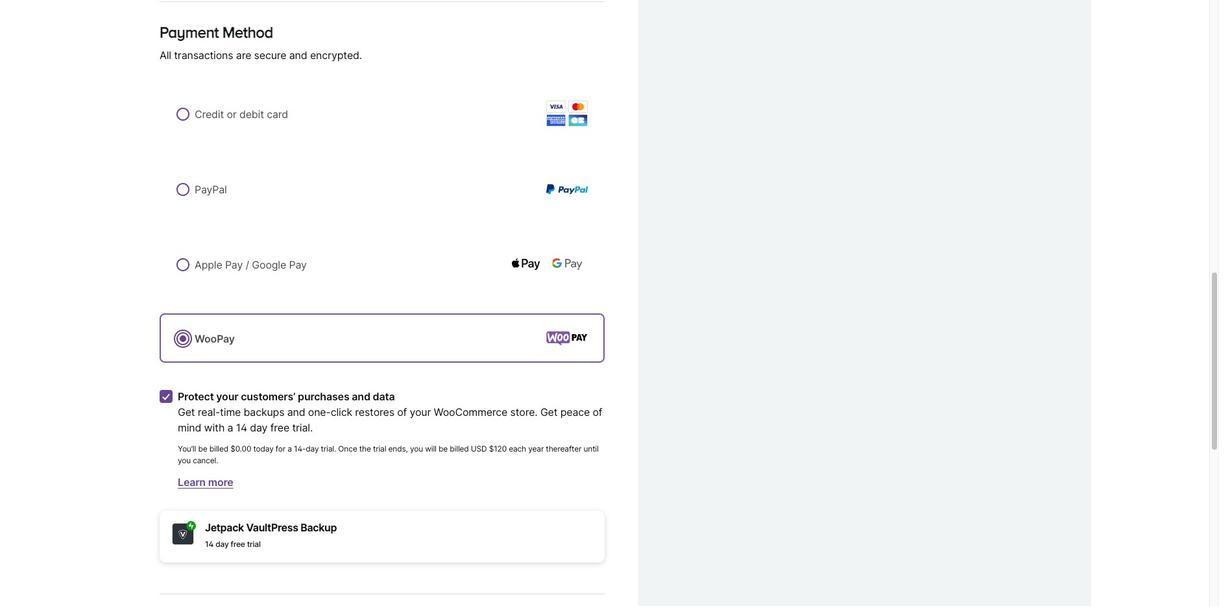 Task type: describe. For each thing, give the bounding box(es) containing it.
0 horizontal spatial you
[[178, 456, 191, 465]]

1 pay from the left
[[225, 258, 243, 271]]

protect
[[178, 390, 214, 403]]

1 horizontal spatial you
[[410, 444, 423, 454]]

backup
[[301, 521, 337, 534]]

woocommerce
[[434, 406, 508, 419]]

and for one-
[[287, 406, 305, 419]]

14 inside jetpack vaultpress backup 14 day free trial
[[205, 539, 214, 549]]

data
[[373, 390, 395, 403]]

card
[[267, 108, 288, 121]]

14 inside get real-time backups and one-click restores of your woocommerce store. get peace of mind with a 14 day free trial.
[[236, 421, 247, 434]]

you'll be billed $0.00 today for a 14-day trial. once the trial ends, you will be billed usd $120 each year thereafter until you cancel.
[[178, 444, 599, 465]]

trial inside jetpack vaultpress backup 14 day free trial
[[247, 539, 261, 549]]

and for data
[[352, 390, 370, 403]]

encrypted.
[[310, 49, 362, 62]]

secure
[[254, 49, 286, 62]]

1 get from the left
[[178, 406, 195, 419]]

debit
[[239, 108, 264, 121]]

$120
[[489, 444, 507, 454]]

1 of from the left
[[397, 406, 407, 419]]

card logos image
[[546, 101, 588, 127]]

today
[[253, 444, 274, 454]]

apple pay / google pay
[[195, 258, 307, 271]]

payment method
[[160, 24, 273, 41]]

all
[[160, 49, 171, 62]]

your inside get real-time backups and one-click restores of your woocommerce store. get peace of mind with a 14 day free trial.
[[410, 406, 431, 419]]

free inside jetpack vaultpress backup 14 day free trial
[[231, 539, 245, 549]]

jetpack vaultpress backup link
[[205, 521, 594, 534]]

/
[[246, 258, 249, 271]]

jetpack vaultpress backup 14 day free trial
[[205, 521, 337, 549]]

ends,
[[388, 444, 408, 454]]

a inside the you'll be billed $0.00 today for a 14-day trial. once the trial ends, you will be billed usd $120 each year thereafter until you cancel.
[[288, 444, 292, 454]]

are
[[236, 49, 251, 62]]

trial. inside get real-time backups and one-click restores of your woocommerce store. get peace of mind with a 14 day free trial.
[[292, 421, 313, 434]]

usd
[[471, 444, 487, 454]]

cancel.
[[193, 456, 218, 465]]

all transactions are secure and encrypted.
[[160, 49, 362, 62]]

for
[[276, 444, 286, 454]]

day inside jetpack vaultpress backup 14 day free trial
[[216, 539, 229, 549]]

transactions
[[174, 49, 233, 62]]

google pay logo image
[[546, 251, 588, 277]]

trial. inside the you'll be billed $0.00 today for a 14-day trial. once the trial ends, you will be billed usd $120 each year thereafter until you cancel.
[[321, 444, 336, 454]]

more
[[208, 476, 233, 489]]

with
[[204, 421, 225, 434]]

backups
[[244, 406, 284, 419]]

a inside get real-time backups and one-click restores of your woocommerce store. get peace of mind with a 14 day free trial.
[[227, 421, 233, 434]]

1 billed from the left
[[209, 444, 228, 454]]

woopay logo image
[[546, 331, 588, 346]]



Task type: locate. For each thing, give the bounding box(es) containing it.
1 horizontal spatial 14
[[236, 421, 247, 434]]

trial. left once
[[321, 444, 336, 454]]

14-
[[294, 444, 306, 454]]

and down protect your customers' purchases and data
[[287, 406, 305, 419]]

method
[[222, 24, 273, 41]]

restores
[[355, 406, 394, 419]]

store.
[[510, 406, 538, 419]]

will
[[425, 444, 437, 454]]

1 horizontal spatial pay
[[289, 258, 307, 271]]

2 vertical spatial day
[[216, 539, 229, 549]]

your
[[216, 390, 238, 403], [410, 406, 431, 419]]

2 horizontal spatial day
[[306, 444, 319, 454]]

peace
[[560, 406, 590, 419]]

1 vertical spatial trial.
[[321, 444, 336, 454]]

get up "mind"
[[178, 406, 195, 419]]

1 horizontal spatial your
[[410, 406, 431, 419]]

0 horizontal spatial get
[[178, 406, 195, 419]]

credit or debit card
[[195, 108, 288, 121]]

0 horizontal spatial your
[[216, 390, 238, 403]]

$0.00
[[231, 444, 251, 454]]

you down you'll
[[178, 456, 191, 465]]

None checkbox
[[160, 390, 173, 403]]

real-
[[198, 406, 220, 419]]

1 be from the left
[[198, 444, 207, 454]]

day inside the you'll be billed $0.00 today for a 14-day trial. once the trial ends, you will be billed usd $120 each year thereafter until you cancel.
[[306, 444, 319, 454]]

0 horizontal spatial free
[[231, 539, 245, 549]]

14
[[236, 421, 247, 434], [205, 539, 214, 549]]

1 horizontal spatial trial
[[373, 444, 386, 454]]

free down jetpack
[[231, 539, 245, 549]]

trial
[[373, 444, 386, 454], [247, 539, 261, 549]]

0 horizontal spatial pay
[[225, 258, 243, 271]]

of right restores
[[397, 406, 407, 419]]

a down time
[[227, 421, 233, 434]]

and
[[289, 49, 307, 62], [352, 390, 370, 403], [287, 406, 305, 419]]

0 horizontal spatial of
[[397, 406, 407, 419]]

of right the peace at the left bottom of the page
[[593, 406, 602, 419]]

billed
[[209, 444, 228, 454], [450, 444, 469, 454]]

you left will at left
[[410, 444, 423, 454]]

apple
[[195, 258, 222, 271]]

year
[[528, 444, 544, 454]]

learn more
[[178, 476, 233, 489]]

protect your customers' purchases and data
[[178, 390, 395, 403]]

0 vertical spatial trial
[[373, 444, 386, 454]]

14 down jetpack
[[205, 539, 214, 549]]

1 vertical spatial 14
[[205, 539, 214, 549]]

2 vertical spatial and
[[287, 406, 305, 419]]

day down jetpack
[[216, 539, 229, 549]]

mind
[[178, 421, 201, 434]]

learn
[[178, 476, 206, 489]]

0 horizontal spatial trial.
[[292, 421, 313, 434]]

billed up cancel. at the bottom
[[209, 444, 228, 454]]

0 vertical spatial you
[[410, 444, 423, 454]]

trial right the
[[373, 444, 386, 454]]

customers'
[[241, 390, 295, 403]]

1 horizontal spatial a
[[288, 444, 292, 454]]

until
[[584, 444, 599, 454]]

14 down time
[[236, 421, 247, 434]]

0 vertical spatial 14
[[236, 421, 247, 434]]

get real-time backups and one-click restores of your woocommerce store. get peace of mind with a 14 day free trial.
[[178, 406, 602, 434]]

2 of from the left
[[593, 406, 602, 419]]

payment
[[160, 24, 219, 41]]

1 horizontal spatial get
[[540, 406, 558, 419]]

free
[[270, 421, 289, 434], [231, 539, 245, 549]]

a
[[227, 421, 233, 434], [288, 444, 292, 454]]

each
[[509, 444, 526, 454]]

once
[[338, 444, 357, 454]]

0 vertical spatial free
[[270, 421, 289, 434]]

time
[[220, 406, 241, 419]]

0 horizontal spatial trial
[[247, 539, 261, 549]]

day
[[250, 421, 268, 434], [306, 444, 319, 454], [216, 539, 229, 549]]

learn more link
[[178, 476, 233, 489]]

of
[[397, 406, 407, 419], [593, 406, 602, 419]]

1 horizontal spatial be
[[439, 444, 448, 454]]

1 vertical spatial and
[[352, 390, 370, 403]]

pay left /
[[225, 258, 243, 271]]

trial.
[[292, 421, 313, 434], [321, 444, 336, 454]]

1 horizontal spatial billed
[[450, 444, 469, 454]]

apple pay logo image
[[505, 251, 546, 277]]

0 horizontal spatial a
[[227, 421, 233, 434]]

0 horizontal spatial billed
[[209, 444, 228, 454]]

day right the for
[[306, 444, 319, 454]]

credit
[[195, 108, 224, 121]]

1 horizontal spatial of
[[593, 406, 602, 419]]

1 vertical spatial you
[[178, 456, 191, 465]]

purchases
[[298, 390, 349, 403]]

and right the secure on the top left of the page
[[289, 49, 307, 62]]

2 be from the left
[[439, 444, 448, 454]]

1 vertical spatial day
[[306, 444, 319, 454]]

trial down vaultpress
[[247, 539, 261, 549]]

the
[[359, 444, 371, 454]]

pay right google
[[289, 258, 307, 271]]

free up the for
[[270, 421, 289, 434]]

0 horizontal spatial be
[[198, 444, 207, 454]]

0 vertical spatial and
[[289, 49, 307, 62]]

1 vertical spatial trial
[[247, 539, 261, 549]]

1 vertical spatial your
[[410, 406, 431, 419]]

get right store.
[[540, 406, 558, 419]]

your up will at left
[[410, 406, 431, 419]]

thereafter
[[546, 444, 582, 454]]

be up cancel. at the bottom
[[198, 444, 207, 454]]

google
[[252, 258, 286, 271]]

paypal logo image
[[546, 184, 588, 194]]

0 vertical spatial your
[[216, 390, 238, 403]]

a right the for
[[288, 444, 292, 454]]

you
[[410, 444, 423, 454], [178, 456, 191, 465]]

1 horizontal spatial free
[[270, 421, 289, 434]]

or
[[227, 108, 237, 121]]

0 vertical spatial trial.
[[292, 421, 313, 434]]

trial inside the you'll be billed $0.00 today for a 14-day trial. once the trial ends, you will be billed usd $120 each year thereafter until you cancel.
[[373, 444, 386, 454]]

free inside get real-time backups and one-click restores of your woocommerce store. get peace of mind with a 14 day free trial.
[[270, 421, 289, 434]]

0 vertical spatial day
[[250, 421, 268, 434]]

0 vertical spatial a
[[227, 421, 233, 434]]

2 billed from the left
[[450, 444, 469, 454]]

day inside get real-time backups and one-click restores of your woocommerce store. get peace of mind with a 14 day free trial.
[[250, 421, 268, 434]]

0 horizontal spatial day
[[216, 539, 229, 549]]

billed left usd
[[450, 444, 469, 454]]

vaultpress
[[246, 521, 298, 534]]

paypal
[[195, 183, 227, 196]]

pay
[[225, 258, 243, 271], [289, 258, 307, 271]]

1 vertical spatial a
[[288, 444, 292, 454]]

1 horizontal spatial trial.
[[321, 444, 336, 454]]

click
[[331, 406, 352, 419]]

get
[[178, 406, 195, 419], [540, 406, 558, 419]]

2 pay from the left
[[289, 258, 307, 271]]

trial. up 14-
[[292, 421, 313, 434]]

your up time
[[216, 390, 238, 403]]

woopay
[[195, 332, 235, 345]]

and for encrypted.
[[289, 49, 307, 62]]

be
[[198, 444, 207, 454], [439, 444, 448, 454]]

and up restores
[[352, 390, 370, 403]]

you'll
[[178, 444, 196, 454]]

and inside get real-time backups and one-click restores of your woocommerce store. get peace of mind with a 14 day free trial.
[[287, 406, 305, 419]]

one-
[[308, 406, 331, 419]]

day down backups
[[250, 421, 268, 434]]

2 get from the left
[[540, 406, 558, 419]]

1 vertical spatial free
[[231, 539, 245, 549]]

0 horizontal spatial 14
[[205, 539, 214, 549]]

1 horizontal spatial day
[[250, 421, 268, 434]]

jetpack
[[205, 521, 244, 534]]

be right will at left
[[439, 444, 448, 454]]



Task type: vqa. For each thing, say whether or not it's contained in the screenshot.
be
yes



